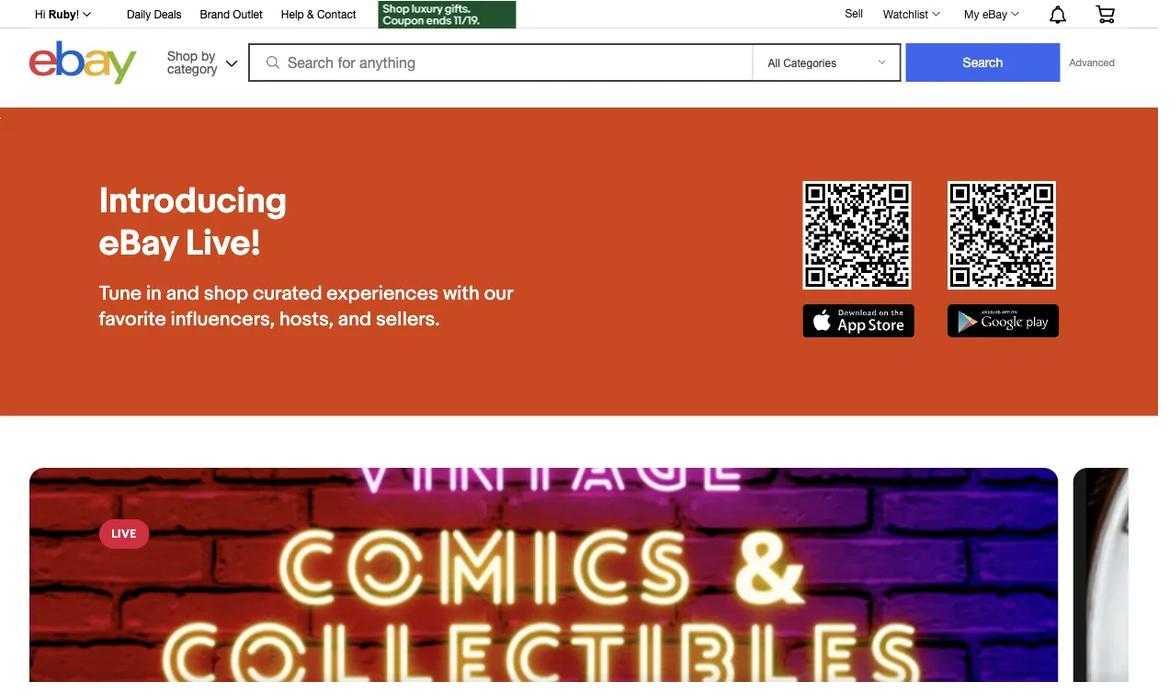 Task type: describe. For each thing, give the bounding box(es) containing it.
favorite
[[99, 307, 166, 331]]

watchlist link
[[873, 3, 949, 25]]

tune
[[99, 281, 142, 305]]

live!
[[186, 223, 261, 266]]

account navigation
[[25, 0, 1129, 31]]

introducing ebay live!
[[99, 181, 287, 266]]

brand outlet
[[200, 8, 263, 21]]

hosts,
[[279, 307, 334, 331]]

our
[[484, 281, 513, 305]]

get the coupon image
[[378, 1, 516, 28]]

influencers,
[[171, 307, 275, 331]]

introducing
[[99, 181, 287, 223]]

live
[[111, 527, 137, 541]]

1 qrcode image from the left
[[803, 181, 911, 290]]

daily
[[127, 8, 151, 21]]

none submit inside the 'shop by category' banner
[[906, 43, 1060, 82]]

shop by category banner
[[25, 0, 1129, 108]]

outlet
[[233, 8, 263, 21]]

category
[[167, 61, 218, 76]]

help
[[281, 8, 304, 21]]

sellers.
[[376, 307, 440, 331]]

hi ruby !
[[35, 8, 79, 21]]

Search for anything text field
[[251, 45, 749, 80]]

my ebay
[[964, 7, 1008, 20]]

ebay for my ebay
[[983, 7, 1008, 20]]



Task type: vqa. For each thing, say whether or not it's contained in the screenshot.
Guarantee in the Authenticity Guarantee This item is shipped to eBay's authenticators for verification before delivery. Learn more
no



Task type: locate. For each thing, give the bounding box(es) containing it.
advanced
[[1070, 57, 1115, 68]]

help & contact
[[281, 8, 356, 21]]

sell link
[[837, 7, 871, 19]]

daily deals
[[127, 8, 182, 21]]

by
[[201, 48, 215, 63]]

in
[[146, 281, 162, 305]]

!
[[76, 8, 79, 21]]

ebay inside introducing ebay live!
[[99, 223, 178, 266]]

sell
[[845, 7, 863, 19]]

and right in
[[166, 281, 199, 305]]

experiences
[[327, 281, 439, 305]]

shop
[[204, 281, 248, 305]]

my
[[964, 7, 980, 20]]

curated
[[253, 281, 322, 305]]

shop by category button
[[159, 41, 242, 80]]

hi
[[35, 8, 45, 21]]

with
[[443, 281, 480, 305]]

0 horizontal spatial and
[[166, 281, 199, 305]]

watchlist
[[883, 7, 929, 20]]

tune in and shop curated experiences with our favorite influencers, hosts, and sellers.
[[99, 281, 513, 331]]

0 horizontal spatial qrcode image
[[803, 181, 911, 290]]

1 horizontal spatial ebay
[[983, 7, 1008, 20]]

ebay right my
[[983, 7, 1008, 20]]

0 vertical spatial ebay
[[983, 7, 1008, 20]]

1 horizontal spatial and
[[338, 307, 371, 331]]

introducing<br/>ebay live! element
[[99, 181, 549, 266]]

2 qrcode image from the left
[[948, 181, 1056, 290]]

and
[[166, 281, 199, 305], [338, 307, 371, 331]]

1 vertical spatial and
[[338, 307, 371, 331]]

ebay for introducing ebay live!
[[99, 223, 178, 266]]

advanced link
[[1060, 44, 1124, 81]]

ebay
[[983, 7, 1008, 20], [99, 223, 178, 266]]

&
[[307, 8, 314, 21]]

contact
[[317, 8, 356, 21]]

ruby
[[48, 8, 76, 21]]

ebay up in
[[99, 223, 178, 266]]

deals
[[154, 8, 182, 21]]

brand outlet link
[[200, 5, 263, 25]]

my ebay link
[[954, 3, 1028, 25]]

0 horizontal spatial ebay
[[99, 223, 178, 266]]

shop
[[167, 48, 198, 63]]

None submit
[[906, 43, 1060, 82]]

help & contact link
[[281, 5, 356, 25]]

1 vertical spatial ebay
[[99, 223, 178, 266]]

brand
[[200, 8, 230, 21]]

daily deals link
[[127, 5, 182, 25]]

0 vertical spatial and
[[166, 281, 199, 305]]

shop by category
[[167, 48, 218, 76]]

your shopping cart image
[[1095, 5, 1116, 23]]

and down experiences
[[338, 307, 371, 331]]

qrcode image
[[803, 181, 911, 290], [948, 181, 1056, 290]]

1 horizontal spatial qrcode image
[[948, 181, 1056, 290]]

ebay inside account navigation
[[983, 7, 1008, 20]]



